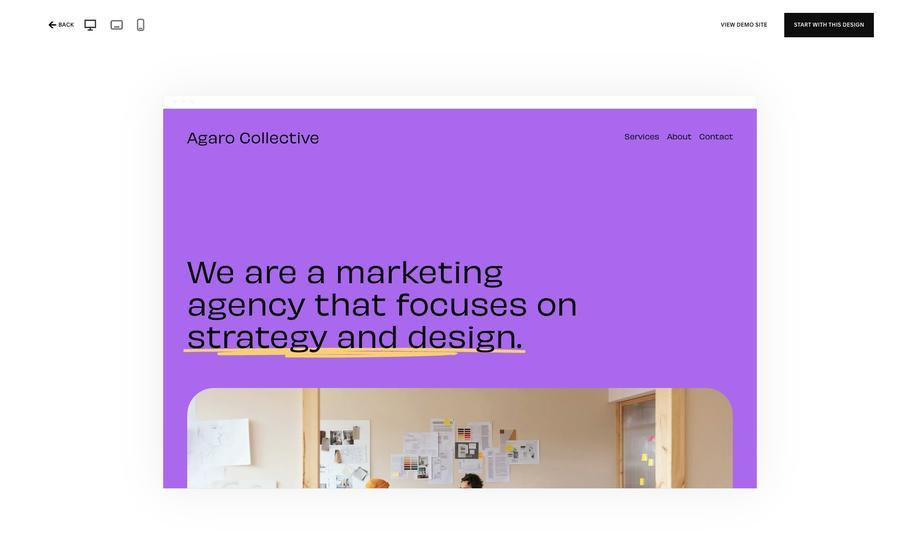 Task type: vqa. For each thing, say whether or not it's contained in the screenshot.
the Online
yes



Task type: locate. For each thing, give the bounding box(es) containing it.
start with this design
[[795, 21, 865, 28]]

- left blog
[[151, 22, 154, 31]]

reseda
[[340, 67, 368, 75]]

business
[[311, 22, 341, 31]]

- left local
[[286, 22, 289, 31]]

this
[[829, 21, 842, 28]]

reseda image
[[341, 0, 580, 57]]

- left "preview template on a tablet device" "image" on the top left of page
[[98, 22, 101, 31]]

mycelium
[[340, 445, 379, 454]]

quinn image
[[71, 0, 311, 57]]

4 - from the left
[[173, 22, 175, 31]]

- right blog
[[173, 22, 175, 31]]

site
[[756, 21, 768, 28]]

balboa
[[610, 445, 639, 454]]

preview template on a mobile device image
[[134, 18, 147, 32]]

portfolio
[[68, 22, 96, 31]]

- right courses
[[251, 22, 254, 31]]

- left courses
[[217, 22, 220, 31]]

7 - from the left
[[286, 22, 289, 31]]

ortiz
[[610, 67, 630, 75]]

local
[[291, 22, 309, 31]]

- right 'store'
[[63, 22, 66, 31]]

-
[[63, 22, 66, 31], [98, 22, 101, 31], [151, 22, 154, 31], [173, 22, 175, 31], [217, 22, 220, 31], [251, 22, 254, 31], [286, 22, 289, 31]]

online store - portfolio - memberships - blog - scheduling - courses - services - local business
[[20, 22, 341, 31]]

cami image
[[610, 496, 849, 558]]

ortiz image
[[610, 0, 849, 57]]

agaro image
[[71, 117, 311, 436]]

2 - from the left
[[98, 22, 101, 31]]

back button
[[46, 15, 77, 35]]

courses
[[221, 22, 250, 31]]

1 - from the left
[[63, 22, 66, 31]]

beaumont image
[[71, 496, 311, 558]]

6 - from the left
[[251, 22, 254, 31]]



Task type: describe. For each thing, give the bounding box(es) containing it.
with
[[813, 21, 828, 28]]

start with this design button
[[785, 13, 875, 37]]

blog
[[156, 22, 171, 31]]

memberships
[[103, 22, 149, 31]]

demo
[[737, 21, 755, 28]]

3 - from the left
[[151, 22, 154, 31]]

5 - from the left
[[217, 22, 220, 31]]

view demo site link
[[722, 13, 768, 37]]

preview template on a desktop device image
[[81, 18, 99, 32]]

remove agaro from your favorites list image
[[294, 447, 304, 456]]

view
[[722, 21, 736, 28]]

preview template on a tablet device image
[[108, 17, 125, 32]]

start
[[795, 21, 812, 28]]

scheduling
[[177, 22, 215, 31]]

mycelium image
[[341, 117, 580, 436]]

back
[[58, 21, 74, 28]]

bergen image
[[341, 496, 580, 558]]

online
[[20, 22, 42, 31]]

store
[[43, 22, 62, 31]]

services
[[256, 22, 285, 31]]

balboa image
[[610, 117, 849, 436]]

design
[[844, 21, 865, 28]]

view demo site
[[722, 21, 768, 28]]



